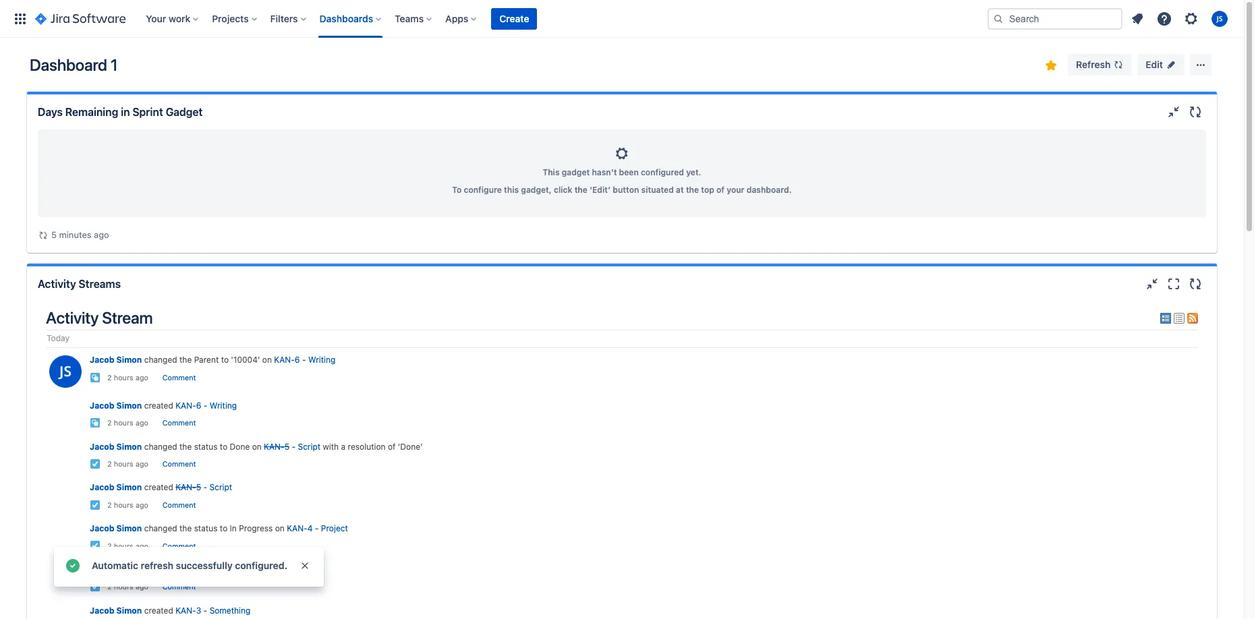 Task type: describe. For each thing, give the bounding box(es) containing it.
simon for jacob simon changed the parent to '10004' on kan-6 - writing
[[116, 355, 142, 365]]

parent
[[194, 355, 219, 365]]

2 horizontal spatial on
[[275, 524, 285, 534]]

situated
[[641, 185, 674, 195]]

ago for with a resolution of 'done'
[[136, 460, 148, 468]]

jacob simon image
[[49, 355, 82, 388]]

1 vertical spatial script
[[210, 483, 232, 493]]

0 vertical spatial settings image
[[1183, 10, 1200, 27]]

create button
[[491, 8, 537, 29]]

an arrow curved in a circular way on the button that refreshes the dashboard image
[[38, 230, 49, 241]]

jacob for jacob simon changed the status to in progress on kan-4 - project
[[90, 524, 114, 534]]

2 for status
[[107, 542, 112, 550]]

jacob simon created kan-5 - script
[[90, 483, 232, 493]]

days
[[38, 106, 63, 118]]

1 horizontal spatial project
[[321, 524, 348, 534]]

notifications image
[[1129, 10, 1146, 27]]

hours for status
[[114, 542, 133, 550]]

teams button
[[391, 8, 437, 29]]

gadget,
[[521, 185, 552, 195]]

apps
[[445, 12, 468, 24]]

hours for 4
[[114, 583, 133, 591]]

your
[[727, 185, 745, 195]]

projects
[[212, 12, 249, 24]]

the right at
[[686, 185, 699, 195]]

1 comment link from the top
[[162, 374, 196, 382]]

comment for 4
[[162, 583, 196, 591]]

created for 4
[[144, 565, 173, 575]]

to configure this gadget, click the 'edit' button situated at the top of your dashboard.
[[452, 185, 792, 195]]

this gadget hasn't been configured yet.
[[543, 167, 701, 177]]

refresh days remaining in sprint gadget image
[[1187, 104, 1204, 120]]

- right 3
[[203, 606, 207, 616]]

the for jacob simon changed the status to done on kan-5 - script with a resolution of 'done'
[[179, 442, 192, 452]]

1 vertical spatial 6
[[196, 401, 201, 411]]

subtask image
[[90, 372, 101, 383]]

1 horizontal spatial 4
[[307, 524, 313, 534]]

minimize days remaining in sprint gadget image
[[1166, 104, 1182, 120]]

to
[[452, 185, 462, 195]]

dismiss image
[[300, 561, 310, 571]]

- right '10004'
[[302, 355, 306, 365]]

activity for activity stream
[[46, 308, 99, 327]]

2 hours ago for 5
[[107, 501, 148, 509]]

- right progress
[[315, 524, 319, 534]]

kan- up dismiss icon
[[287, 524, 307, 534]]

projects button
[[208, 8, 262, 29]]

ago inside days remaining in sprint gadget region
[[94, 229, 109, 240]]

yet.
[[686, 167, 701, 177]]

jacob for jacob simon created kan-3 - something
[[90, 606, 114, 616]]

2 for 6
[[107, 419, 112, 427]]

filters
[[270, 12, 298, 24]]

kan-6 - writing link for changed the parent to '10004' on
[[274, 355, 336, 365]]

1 hours from the top
[[114, 374, 133, 382]]

edit
[[1146, 59, 1163, 70]]

refresh button
[[1068, 54, 1132, 76]]

jacob simon link for 4
[[90, 565, 142, 575]]

changed for changed the status to in progress on
[[144, 524, 177, 534]]

days remaining in sprint gadget
[[38, 106, 203, 118]]

2 hours ago for 6
[[107, 419, 148, 427]]

created for 6
[[144, 401, 173, 411]]

task image for created
[[90, 500, 101, 510]]

automatic refresh successfully configured.
[[92, 560, 287, 571]]

kan- down parent
[[176, 401, 196, 411]]

on for '10004'
[[262, 355, 272, 365]]

activity for activity streams
[[38, 278, 76, 290]]

1 comment from the top
[[162, 374, 196, 382]]

jacob simon created kan-4 - project
[[90, 565, 237, 575]]

jacob for jacob simon created kan-5 - script
[[90, 483, 114, 493]]

the for jacob simon changed the parent to '10004' on kan-6 - writing
[[179, 355, 192, 365]]

1 task image from the top
[[90, 459, 101, 469]]

something
[[210, 606, 251, 616]]

your work button
[[142, 8, 204, 29]]

jacob simon changed the status to done on kan-5 - script with a resolution of 'done'
[[90, 442, 423, 452]]

task image
[[90, 582, 101, 592]]

in
[[230, 524, 237, 534]]

3 comment link from the top
[[162, 460, 196, 468]]

'done'
[[398, 442, 423, 452]]

hours for 5
[[114, 501, 133, 509]]

create
[[499, 12, 529, 24]]

kan-3 - something link
[[176, 606, 251, 616]]

comment for status
[[162, 542, 196, 550]]

comment link for 6
[[162, 419, 196, 427]]

this
[[543, 167, 560, 177]]

1 2 hours ago from the top
[[107, 374, 148, 382]]

3 jacob simon link from the top
[[90, 442, 142, 452]]

button
[[613, 185, 639, 195]]

'10004'
[[231, 355, 260, 365]]

to for '10004'
[[221, 355, 229, 365]]

a
[[341, 442, 346, 452]]

appswitcher icon image
[[12, 10, 28, 27]]

jacob simon link for 3
[[90, 606, 142, 616]]

dashboard.
[[747, 185, 792, 195]]

resolution
[[348, 442, 386, 452]]

streams
[[79, 278, 121, 290]]

kan-6 - writing link for created
[[176, 401, 237, 411]]

minutes
[[59, 229, 91, 240]]

jacob simon link for parent
[[90, 355, 142, 365]]

1 vertical spatial settings image
[[54, 146, 1190, 162]]

simon for jacob simon created kan-6 - writing
[[116, 401, 142, 411]]

work
[[169, 12, 190, 24]]

gadget
[[562, 167, 590, 177]]

created for 5
[[144, 483, 173, 493]]

search image
[[993, 13, 1004, 24]]

5 inside days remaining in sprint gadget region
[[51, 229, 57, 240]]

days remaining in sprint gadget region
[[38, 130, 1206, 242]]

kan-4 - project link for changed the status to in progress on
[[287, 524, 348, 534]]

your work
[[146, 12, 190, 24]]

jacob simon link for status
[[90, 524, 142, 534]]

your
[[146, 12, 166, 24]]

0 vertical spatial writing
[[308, 355, 336, 365]]

kan- right '10004'
[[274, 355, 295, 365]]

3 hours from the top
[[114, 460, 133, 468]]

subtask image
[[90, 418, 101, 428]]

comment link for status
[[162, 542, 196, 550]]

of inside days remaining in sprint gadget region
[[717, 185, 725, 195]]



Task type: locate. For each thing, give the bounding box(es) containing it.
dashboard 1
[[30, 55, 118, 74]]

0 vertical spatial to
[[221, 355, 229, 365]]

project
[[321, 524, 348, 534], [210, 565, 237, 575]]

the for jacob simon changed the status to in progress on kan-4 - project
[[179, 524, 192, 534]]

jacob for jacob simon changed the status to done on kan-5 - script with a resolution of 'done'
[[90, 442, 114, 452]]

6 right '10004'
[[295, 355, 300, 365]]

successfully
[[176, 560, 233, 571]]

edit icon image
[[1166, 59, 1177, 70]]

2 right subtask image
[[107, 419, 112, 427]]

5 minutes ago
[[51, 229, 109, 240]]

2 vertical spatial changed
[[144, 524, 177, 534]]

kan-6 - writing link right '10004'
[[274, 355, 336, 365]]

4 comment link from the top
[[162, 501, 196, 509]]

comment link for 5
[[162, 501, 196, 509]]

help image
[[1156, 10, 1173, 27]]

2 jacob simon link from the top
[[90, 401, 142, 411]]

ago down "jacob simon created kan-5 - script"
[[136, 501, 148, 509]]

to left done
[[220, 442, 228, 452]]

0 horizontal spatial script
[[210, 483, 232, 493]]

of left 'done'
[[388, 442, 396, 452]]

created
[[144, 401, 173, 411], [144, 483, 173, 493], [144, 565, 173, 575], [144, 606, 173, 616]]

6 2 from the top
[[107, 583, 112, 591]]

1 horizontal spatial script
[[298, 442, 321, 452]]

hours right subtask icon
[[114, 374, 133, 382]]

hours right subtask image
[[114, 419, 133, 427]]

refresh activity streams image
[[1187, 276, 1204, 292]]

1 vertical spatial project
[[210, 565, 237, 575]]

1 horizontal spatial 6
[[295, 355, 300, 365]]

comment link down jacob simon created kan-6 - writing
[[162, 419, 196, 427]]

6 2 hours ago from the top
[[107, 583, 148, 591]]

0 horizontal spatial project
[[210, 565, 237, 575]]

0 vertical spatial status
[[194, 442, 218, 452]]

1 vertical spatial kan-4 - project link
[[176, 565, 237, 575]]

of
[[717, 185, 725, 195], [388, 442, 396, 452]]

configured
[[641, 167, 684, 177]]

4 up dismiss icon
[[307, 524, 313, 534]]

automatic
[[92, 560, 138, 571]]

jacob simon link for 6
[[90, 401, 142, 411]]

primary element
[[8, 0, 988, 37]]

on for done
[[252, 442, 262, 452]]

1 vertical spatial activity
[[46, 308, 99, 327]]

2 comment link from the top
[[162, 419, 196, 427]]

1 status from the top
[[194, 442, 218, 452]]

0 horizontal spatial of
[[388, 442, 396, 452]]

ago up refresh
[[136, 542, 148, 550]]

0 vertical spatial project
[[321, 524, 348, 534]]

script up jacob simon changed the status to in progress on kan-4 - project
[[210, 483, 232, 493]]

this
[[504, 185, 519, 195]]

4 jacob from the top
[[90, 483, 114, 493]]

0 vertical spatial script
[[298, 442, 321, 452]]

hours down "jacob simon created kan-5 - script"
[[114, 501, 133, 509]]

comment link down the jacob simon created kan-4 - project
[[162, 583, 196, 591]]

2 hours ago
[[107, 374, 148, 382], [107, 419, 148, 427], [107, 460, 148, 468], [107, 501, 148, 509], [107, 542, 148, 550], [107, 583, 148, 591]]

simon for jacob simon changed the status to in progress on kan-4 - project
[[116, 524, 142, 534]]

3 jacob from the top
[[90, 442, 114, 452]]

in
[[121, 106, 130, 118]]

0 horizontal spatial on
[[252, 442, 262, 452]]

6 comment from the top
[[162, 583, 196, 591]]

of right top
[[717, 185, 725, 195]]

4 up 3
[[196, 565, 201, 575]]

6 comment link from the top
[[162, 583, 196, 591]]

jacob simon created kan-3 - something
[[90, 606, 251, 616]]

'edit'
[[590, 185, 611, 195]]

kan-4 - project link
[[287, 524, 348, 534], [176, 565, 237, 575]]

been
[[619, 167, 639, 177]]

2 task image from the top
[[90, 500, 101, 510]]

1 horizontal spatial writing
[[308, 355, 336, 365]]

success image
[[65, 558, 81, 574]]

Search field
[[988, 8, 1123, 29]]

changed for changed the parent to '10004' on
[[144, 355, 177, 365]]

click
[[554, 185, 572, 195]]

teams
[[395, 12, 424, 24]]

comment up jacob simon created kan-6 - writing
[[162, 374, 196, 382]]

comment link down "jacob simon created kan-5 - script"
[[162, 501, 196, 509]]

ago for jacob simon created kan-4 - project
[[136, 583, 148, 591]]

jacob for jacob simon created kan-6 - writing
[[90, 401, 114, 411]]

0 vertical spatial of
[[717, 185, 725, 195]]

kan-
[[274, 355, 295, 365], [176, 401, 196, 411], [264, 442, 284, 452], [176, 483, 196, 493], [287, 524, 307, 534], [176, 565, 196, 575], [176, 606, 196, 616]]

0 vertical spatial kan-6 - writing link
[[274, 355, 336, 365]]

2 hours ago for 4
[[107, 583, 148, 591]]

hasn't
[[592, 167, 617, 177]]

on right progress
[[275, 524, 285, 534]]

2 hours ago up "jacob simon created kan-5 - script"
[[107, 460, 148, 468]]

2 status from the top
[[194, 524, 218, 534]]

today
[[47, 334, 69, 344]]

1 vertical spatial to
[[220, 442, 228, 452]]

2 hours ago down automatic
[[107, 583, 148, 591]]

changed up jacob simon created kan-6 - writing
[[144, 355, 177, 365]]

jacob for jacob simon changed the parent to '10004' on kan-6 - writing
[[90, 355, 114, 365]]

2 down "jacob simon created kan-5 - script"
[[107, 501, 112, 509]]

status for in
[[194, 524, 218, 534]]

comment link for 4
[[162, 583, 196, 591]]

2 up automatic
[[107, 542, 112, 550]]

jacob simon link
[[90, 355, 142, 365], [90, 401, 142, 411], [90, 442, 142, 452], [90, 483, 142, 493], [90, 524, 142, 534], [90, 565, 142, 575], [90, 606, 142, 616]]

on
[[262, 355, 272, 365], [252, 442, 262, 452], [275, 524, 285, 534]]

ago up "jacob simon created kan-5 - script"
[[136, 460, 148, 468]]

2 hours ago right subtask image
[[107, 419, 148, 427]]

ago right 'minutes'
[[94, 229, 109, 240]]

6 jacob from the top
[[90, 565, 114, 575]]

1 vertical spatial 4
[[196, 565, 201, 575]]

7 simon from the top
[[116, 606, 142, 616]]

0 vertical spatial 4
[[307, 524, 313, 534]]

2 2 from the top
[[107, 419, 112, 427]]

more dashboard actions image
[[1193, 57, 1209, 73]]

5 comment from the top
[[162, 542, 196, 550]]

4 2 from the top
[[107, 501, 112, 509]]

2 hours ago up automatic
[[107, 542, 148, 550]]

1 changed from the top
[[144, 355, 177, 365]]

1 jacob from the top
[[90, 355, 114, 365]]

2 hours ago for status
[[107, 542, 148, 550]]

comment for 6
[[162, 419, 196, 427]]

filters button
[[266, 8, 311, 29]]

2 for 4
[[107, 583, 112, 591]]

jira software image
[[35, 10, 126, 27], [35, 10, 126, 27]]

to
[[221, 355, 229, 365], [220, 442, 228, 452], [220, 524, 228, 534]]

1 jacob simon link from the top
[[90, 355, 142, 365]]

kan- left the "something"
[[176, 606, 196, 616]]

6 simon from the top
[[116, 565, 142, 575]]

1 horizontal spatial on
[[262, 355, 272, 365]]

2 2 hours ago from the top
[[107, 419, 148, 427]]

0 vertical spatial changed
[[144, 355, 177, 365]]

1 horizontal spatial kan-6 - writing link
[[274, 355, 336, 365]]

comment up automatic refresh successfully configured.
[[162, 542, 196, 550]]

2 jacob from the top
[[90, 401, 114, 411]]

activity
[[38, 278, 76, 290], [46, 308, 99, 327]]

4
[[307, 524, 313, 534], [196, 565, 201, 575]]

0 vertical spatial activity
[[38, 278, 76, 290]]

comment down the jacob simon created kan-4 - project
[[162, 583, 196, 591]]

at
[[676, 185, 684, 195]]

5 simon from the top
[[116, 524, 142, 534]]

2 created from the top
[[144, 483, 173, 493]]

to for in
[[220, 524, 228, 534]]

5 up jacob simon changed the status to in progress on kan-4 - project
[[196, 483, 201, 493]]

5
[[51, 229, 57, 240], [284, 442, 290, 452], [196, 483, 201, 493]]

refresh image
[[1113, 59, 1124, 70]]

the down jacob simon created kan-6 - writing
[[179, 442, 192, 452]]

1 horizontal spatial kan-4 - project link
[[287, 524, 348, 534]]

1 horizontal spatial 5
[[196, 483, 201, 493]]

4 2 hours ago from the top
[[107, 501, 148, 509]]

kan-4 - project link up kan-3 - something link
[[176, 565, 237, 575]]

jacob simon changed the parent to '10004' on kan-6 - writing
[[90, 355, 336, 365]]

status
[[194, 442, 218, 452], [194, 524, 218, 534]]

stream
[[102, 308, 153, 327]]

2 right subtask icon
[[107, 374, 112, 382]]

kan- right done
[[264, 442, 284, 452]]

2 vertical spatial on
[[275, 524, 285, 534]]

configured.
[[235, 560, 287, 571]]

-
[[302, 355, 306, 365], [204, 401, 207, 411], [292, 442, 296, 452], [203, 483, 207, 493], [315, 524, 319, 534], [204, 565, 207, 575], [203, 606, 207, 616]]

6
[[295, 355, 300, 365], [196, 401, 201, 411]]

maximize activity streams image
[[1166, 276, 1182, 292]]

4 hours from the top
[[114, 501, 133, 509]]

0 horizontal spatial writing
[[210, 401, 237, 411]]

the right click
[[575, 185, 588, 195]]

comment link up automatic refresh successfully configured.
[[162, 542, 196, 550]]

1 vertical spatial 5
[[284, 442, 290, 452]]

star dashboard 1 image
[[1043, 57, 1059, 74]]

status left done
[[194, 442, 218, 452]]

dashboards button
[[315, 8, 387, 29]]

2 changed from the top
[[144, 442, 177, 452]]

kan-4 - project link for created
[[176, 565, 237, 575]]

1 created from the top
[[144, 401, 173, 411]]

sprint
[[132, 106, 163, 118]]

to right parent
[[221, 355, 229, 365]]

script left the with
[[298, 442, 321, 452]]

- down parent
[[204, 401, 207, 411]]

3 created from the top
[[144, 565, 173, 575]]

banner
[[0, 0, 1244, 38]]

2 horizontal spatial 5
[[284, 442, 290, 452]]

6 jacob simon link from the top
[[90, 565, 142, 575]]

progress
[[239, 524, 273, 534]]

5 comment link from the top
[[162, 542, 196, 550]]

created for 3
[[144, 606, 173, 616]]

3 simon from the top
[[116, 442, 142, 452]]

activity stream
[[46, 308, 153, 327]]

changed
[[144, 355, 177, 365], [144, 442, 177, 452], [144, 524, 177, 534]]

2 vertical spatial task image
[[90, 541, 101, 551]]

activity streams
[[38, 278, 121, 290]]

task image
[[90, 459, 101, 469], [90, 500, 101, 510], [90, 541, 101, 551]]

0 vertical spatial kan-4 - project link
[[287, 524, 348, 534]]

ago down refresh
[[136, 583, 148, 591]]

refresh
[[1076, 59, 1111, 70]]

comment link up jacob simon created kan-6 - writing
[[162, 374, 196, 382]]

5 hours from the top
[[114, 542, 133, 550]]

0 horizontal spatial 4
[[196, 565, 201, 575]]

1 simon from the top
[[116, 355, 142, 365]]

2 hours ago down "jacob simon created kan-5 - script"
[[107, 501, 148, 509]]

2 vertical spatial 5
[[196, 483, 201, 493]]

status left in
[[194, 524, 218, 534]]

changed up "jacob simon created kan-5 - script"
[[144, 442, 177, 452]]

dashboards
[[320, 12, 373, 24]]

comment down "jacob simon created kan-5 - script"
[[162, 501, 196, 509]]

apps button
[[441, 8, 482, 29]]

edit link
[[1138, 54, 1185, 76]]

ago
[[94, 229, 109, 240], [136, 374, 148, 382], [136, 419, 148, 427], [136, 460, 148, 468], [136, 501, 148, 509], [136, 542, 148, 550], [136, 583, 148, 591]]

1
[[110, 55, 118, 74]]

2 comment from the top
[[162, 419, 196, 427]]

4 created from the top
[[144, 606, 173, 616]]

comment link
[[162, 374, 196, 382], [162, 419, 196, 427], [162, 460, 196, 468], [162, 501, 196, 509], [162, 542, 196, 550], [162, 583, 196, 591]]

minimize activity streams image
[[1144, 276, 1160, 292]]

jacob simon created kan-6 - writing
[[90, 401, 237, 411]]

settings image up this gadget hasn't been configured yet.
[[54, 146, 1190, 162]]

- up jacob simon changed the status to in progress on kan-4 - project
[[203, 483, 207, 493]]

kan-4 - project link up dismiss icon
[[287, 524, 348, 534]]

kan-6 - writing link
[[274, 355, 336, 365], [176, 401, 237, 411]]

remaining
[[65, 106, 118, 118]]

to for done
[[220, 442, 228, 452]]

activity left streams
[[38, 278, 76, 290]]

1 vertical spatial status
[[194, 524, 218, 534]]

dashboard
[[30, 55, 107, 74]]

5 2 from the top
[[107, 542, 112, 550]]

refresh
[[141, 560, 173, 571]]

jacob simon link for 5
[[90, 483, 142, 493]]

hours for 6
[[114, 419, 133, 427]]

1 vertical spatial writing
[[210, 401, 237, 411]]

1 vertical spatial of
[[388, 442, 396, 452]]

3 changed from the top
[[144, 524, 177, 534]]

4 simon from the top
[[116, 483, 142, 493]]

1 vertical spatial changed
[[144, 442, 177, 452]]

1 vertical spatial kan-6 - writing link
[[176, 401, 237, 411]]

5 right an arrow curved in a circular way on the button that refreshes the dashboard image
[[51, 229, 57, 240]]

the
[[575, 185, 588, 195], [686, 185, 699, 195], [179, 355, 192, 365], [179, 442, 192, 452], [179, 524, 192, 534]]

0 horizontal spatial 6
[[196, 401, 201, 411]]

simon for jacob simon created kan-4 - project
[[116, 565, 142, 575]]

0 vertical spatial 5
[[51, 229, 57, 240]]

ago for jacob simon changed the status to in progress on kan-4 - project
[[136, 542, 148, 550]]

comment
[[162, 374, 196, 382], [162, 419, 196, 427], [162, 460, 196, 468], [162, 501, 196, 509], [162, 542, 196, 550], [162, 583, 196, 591]]

status for done
[[194, 442, 218, 452]]

2 hours ago right subtask icon
[[107, 374, 148, 382]]

2 up "jacob simon created kan-5 - script"
[[107, 460, 112, 468]]

2 vertical spatial to
[[220, 524, 228, 534]]

comment up "jacob simon created kan-5 - script"
[[162, 460, 196, 468]]

3 2 hours ago from the top
[[107, 460, 148, 468]]

simon
[[116, 355, 142, 365], [116, 401, 142, 411], [116, 442, 142, 452], [116, 483, 142, 493], [116, 524, 142, 534], [116, 565, 142, 575], [116, 606, 142, 616]]

kan- up jacob simon changed the status to in progress on kan-4 - project
[[176, 483, 196, 493]]

4 comment from the top
[[162, 501, 196, 509]]

3 2 from the top
[[107, 460, 112, 468]]

comment link up "jacob simon created kan-5 - script"
[[162, 460, 196, 468]]

simon for jacob simon changed the status to done on kan-5 - script with a resolution of 'done'
[[116, 442, 142, 452]]

3
[[196, 606, 201, 616]]

1 horizontal spatial of
[[717, 185, 725, 195]]

1 vertical spatial on
[[252, 442, 262, 452]]

2 simon from the top
[[116, 401, 142, 411]]

5 2 hours ago from the top
[[107, 542, 148, 550]]

with
[[323, 442, 339, 452]]

task image for changed
[[90, 541, 101, 551]]

ago down jacob simon created kan-6 - writing
[[136, 419, 148, 427]]

0 vertical spatial task image
[[90, 459, 101, 469]]

your profile and settings image
[[1212, 10, 1228, 27]]

settings image
[[1183, 10, 1200, 27], [54, 146, 1190, 162]]

done
[[230, 442, 250, 452]]

7 jacob simon link from the top
[[90, 606, 142, 616]]

ago up jacob simon created kan-6 - writing
[[136, 374, 148, 382]]

0 vertical spatial 6
[[295, 355, 300, 365]]

2 for 5
[[107, 501, 112, 509]]

comment for 5
[[162, 501, 196, 509]]

changed up refresh
[[144, 524, 177, 534]]

5 left the with
[[284, 442, 290, 452]]

jacob for jacob simon created kan-4 - project
[[90, 565, 114, 575]]

banner containing your work
[[0, 0, 1244, 38]]

7 jacob from the top
[[90, 606, 114, 616]]

1 vertical spatial task image
[[90, 500, 101, 510]]

on right done
[[252, 442, 262, 452]]

hours up "jacob simon created kan-5 - script"
[[114, 460, 133, 468]]

ago for jacob simon created kan-6 - writing
[[136, 419, 148, 427]]

simon for jacob simon created kan-3 - something
[[116, 606, 142, 616]]

- left the with
[[292, 442, 296, 452]]

- up kan-3 - something link
[[204, 565, 207, 575]]

0 horizontal spatial kan-4 - project link
[[176, 565, 237, 575]]

hours down automatic
[[114, 583, 133, 591]]

jacob simon changed the status to in progress on kan-4 - project
[[90, 524, 348, 534]]

kan-6 - writing link down parent
[[176, 401, 237, 411]]

top
[[701, 185, 714, 195]]

kan- right refresh
[[176, 565, 196, 575]]

gadget
[[166, 106, 203, 118]]

on right '10004'
[[262, 355, 272, 365]]

activity up today
[[46, 308, 99, 327]]

3 comment from the top
[[162, 460, 196, 468]]

0 horizontal spatial kan-6 - writing link
[[176, 401, 237, 411]]

3 task image from the top
[[90, 541, 101, 551]]

ago for jacob simon created kan-5 - script
[[136, 501, 148, 509]]

6 down parent
[[196, 401, 201, 411]]

simon for jacob simon created kan-5 - script
[[116, 483, 142, 493]]

4 jacob simon link from the top
[[90, 483, 142, 493]]

the left parent
[[179, 355, 192, 365]]

comment down jacob simon created kan-6 - writing
[[162, 419, 196, 427]]

5 jacob simon link from the top
[[90, 524, 142, 534]]

2 right task image
[[107, 583, 112, 591]]

2 hours from the top
[[114, 419, 133, 427]]

hours
[[114, 374, 133, 382], [114, 419, 133, 427], [114, 460, 133, 468], [114, 501, 133, 509], [114, 542, 133, 550], [114, 583, 133, 591]]

6 hours from the top
[[114, 583, 133, 591]]

to left in
[[220, 524, 228, 534]]

configure
[[464, 185, 502, 195]]

5 jacob from the top
[[90, 524, 114, 534]]

1 2 from the top
[[107, 374, 112, 382]]

the up automatic refresh successfully configured.
[[179, 524, 192, 534]]

0 horizontal spatial 5
[[51, 229, 57, 240]]

0 vertical spatial on
[[262, 355, 272, 365]]

2
[[107, 374, 112, 382], [107, 419, 112, 427], [107, 460, 112, 468], [107, 501, 112, 509], [107, 542, 112, 550], [107, 583, 112, 591]]

settings image right help image
[[1183, 10, 1200, 27]]

hours up automatic
[[114, 542, 133, 550]]



Task type: vqa. For each thing, say whether or not it's contained in the screenshot.
"Days Remaining in Sprint Gadget" on the top of page
yes



